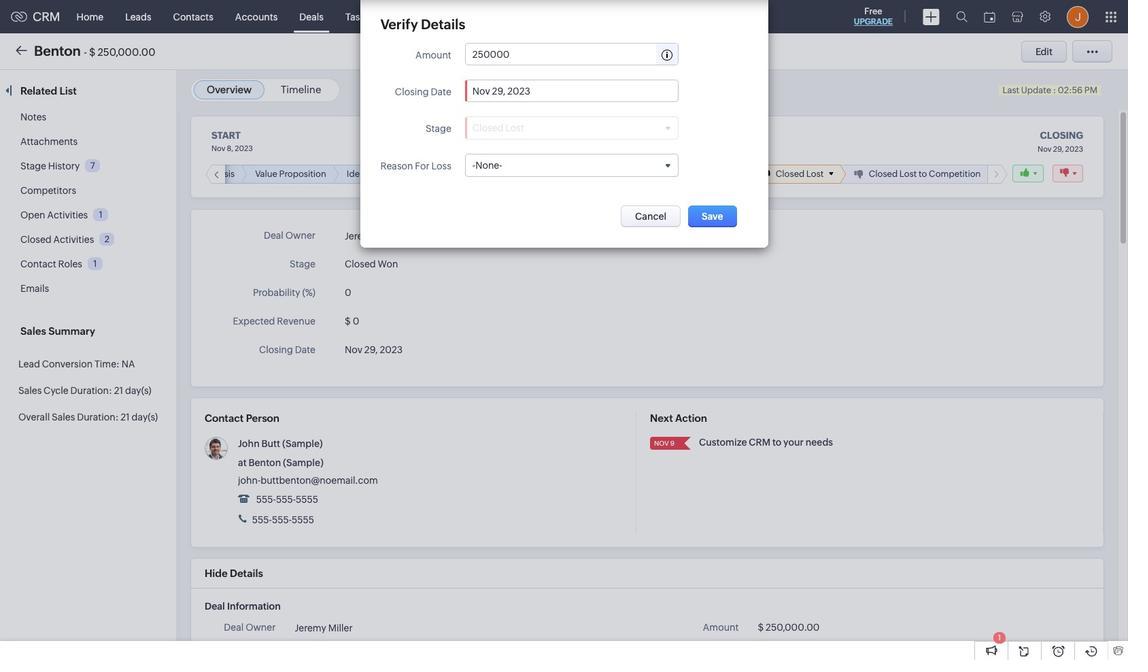 Task type: locate. For each thing, give the bounding box(es) containing it.
edit button
[[1022, 40, 1068, 62]]

john
[[238, 438, 260, 449]]

1 vertical spatial jeremy miller
[[295, 623, 353, 633]]

$ for amount
[[758, 622, 764, 633]]

0 up nov 29, 2023
[[353, 316, 359, 327]]

1 vertical spatial benton
[[249, 457, 281, 468]]

john-
[[238, 475, 261, 486]]

2023 for start
[[235, 144, 253, 152]]

contact for contact roles
[[20, 259, 56, 269]]

deal down the 'hide'
[[205, 601, 225, 612]]

1 horizontal spatial owner
[[286, 230, 316, 241]]

details for verify details
[[421, 16, 466, 32]]

at
[[238, 457, 247, 468]]

(sample) up "john-buttbenton@noemail.com" link at the bottom
[[283, 457, 324, 468]]

timeline link
[[281, 84, 321, 95]]

0 horizontal spatial owner
[[246, 622, 276, 633]]

emails
[[20, 283, 49, 294]]

miller
[[379, 231, 403, 242], [328, 623, 353, 633]]

tasks
[[346, 11, 370, 22]]

leads link
[[114, 0, 162, 33]]

0 horizontal spatial benton
[[34, 43, 81, 58]]

0 vertical spatial closing
[[395, 86, 429, 97]]

sales down cycle
[[52, 412, 75, 423]]

free upgrade
[[855, 6, 893, 27]]

closing date down verify details
[[395, 86, 452, 97]]

1 vertical spatial deal owner
[[224, 622, 276, 633]]

stage up competitors
[[20, 161, 46, 171]]

1 vertical spatial crm
[[749, 437, 771, 448]]

- right loss
[[473, 160, 476, 171]]

21 for overall sales duration:
[[121, 412, 130, 423]]

benton down crm link
[[34, 43, 81, 58]]

1 vertical spatial amount
[[703, 622, 739, 633]]

0 vertical spatial $
[[89, 46, 96, 57]]

0 vertical spatial stage
[[426, 123, 452, 134]]

revenue
[[277, 316, 316, 327]]

amount left $  250,000.00
[[703, 622, 739, 633]]

1 horizontal spatial 1
[[99, 209, 103, 220]]

1 horizontal spatial details
[[421, 16, 466, 32]]

1 horizontal spatial date
[[431, 86, 452, 97]]

2 vertical spatial stage
[[290, 259, 316, 269]]

29, inside closing nov 29, 2023
[[1054, 145, 1064, 153]]

0 horizontal spatial 250,000.00
[[98, 46, 155, 57]]

action
[[676, 412, 708, 424]]

0 horizontal spatial amount
[[416, 50, 452, 61]]

5555
[[296, 494, 319, 505], [292, 514, 314, 525]]

-
[[84, 46, 87, 57], [473, 160, 476, 171]]

deal owner up probability (%)
[[264, 230, 316, 241]]

1 vertical spatial miller
[[328, 623, 353, 633]]

attachments
[[20, 136, 78, 147]]

- inside benton - $ 250,000.00
[[84, 46, 87, 57]]

closed activities
[[20, 234, 94, 245]]

duration: for overall sales duration:
[[77, 412, 119, 423]]

loss
[[432, 161, 452, 171]]

7
[[90, 160, 95, 171]]

$  250,000.00
[[758, 622, 820, 633]]

0 vertical spatial 21
[[114, 385, 123, 396]]

1 vertical spatial 250,000.00
[[766, 622, 820, 633]]

stage history link
[[20, 161, 80, 171]]

0 vertical spatial 1
[[99, 209, 103, 220]]

None text field
[[473, 49, 598, 60]]

1 horizontal spatial benton
[[249, 457, 281, 468]]

closed for closed lost
[[776, 169, 805, 179]]

0 vertical spatial miller
[[379, 231, 403, 242]]

2 lost from the left
[[900, 169, 918, 179]]

:
[[1054, 85, 1057, 95]]

identify decision makers
[[347, 169, 447, 179]]

0 horizontal spatial $
[[89, 46, 96, 57]]

butt
[[262, 438, 280, 449]]

(sample) up the 'benton (sample)' link
[[282, 438, 323, 449]]

1 vertical spatial owner
[[246, 622, 276, 633]]

reports
[[498, 11, 532, 22]]

analysis
[[201, 169, 235, 179]]

information
[[227, 601, 281, 612]]

notes link
[[20, 112, 46, 122]]

2023 inside closing nov 29, 2023
[[1066, 145, 1084, 153]]

1 horizontal spatial amount
[[703, 622, 739, 633]]

1 vertical spatial to
[[773, 437, 782, 448]]

1 horizontal spatial lost
[[900, 169, 918, 179]]

sales for sales summary
[[20, 325, 46, 337]]

0 vertical spatial day(s)
[[125, 385, 152, 396]]

0 horizontal spatial lost
[[807, 169, 824, 179]]

21 for sales cycle duration:
[[114, 385, 123, 396]]

mmm d, yyyy text field
[[473, 85, 642, 96]]

contact for contact person
[[205, 412, 244, 424]]

day(s) for overall sales duration: 21 day(s)
[[132, 412, 158, 423]]

nov left 9
[[655, 440, 669, 447]]

250,000.00 inside benton - $ 250,000.00
[[98, 46, 155, 57]]

contact up emails link
[[20, 259, 56, 269]]

reason for loss
[[381, 161, 452, 171]]

upgrade
[[855, 17, 893, 27]]

deal owner down "information" at the left of the page
[[224, 622, 276, 633]]

1 for contact roles
[[93, 258, 97, 269]]

competition
[[930, 169, 981, 179]]

0 horizontal spatial crm
[[33, 10, 60, 24]]

cycle
[[44, 385, 69, 396]]

stage
[[426, 123, 452, 134], [20, 161, 46, 171], [290, 259, 316, 269]]

555-
[[256, 494, 276, 505], [276, 494, 296, 505], [252, 514, 272, 525], [272, 514, 292, 525]]

0 vertical spatial amount
[[416, 50, 452, 61]]

deal up probability
[[264, 230, 284, 241]]

0 horizontal spatial 2023
[[235, 144, 253, 152]]

1 vertical spatial 1
[[93, 258, 97, 269]]

2023 inside start nov 8, 2023
[[235, 144, 253, 152]]

1 horizontal spatial to
[[919, 169, 928, 179]]

2 horizontal spatial 2023
[[1066, 145, 1084, 153]]

0 vertical spatial 0
[[345, 287, 352, 298]]

activities up 'closed activities' link
[[47, 210, 88, 220]]

sales up lead at the bottom left of the page
[[20, 325, 46, 337]]

free
[[865, 6, 883, 16]]

owner up (%)
[[286, 230, 316, 241]]

8,
[[227, 144, 233, 152]]

contacts
[[173, 11, 214, 22]]

duration: up the overall sales duration: 21 day(s)
[[70, 385, 112, 396]]

duration:
[[70, 385, 112, 396], [77, 412, 119, 423]]

at benton (sample)
[[238, 457, 324, 468]]

proposal/price
[[468, 169, 527, 179]]

amount down verify details
[[416, 50, 452, 61]]

21 down sales cycle duration: 21 day(s)
[[121, 412, 130, 423]]

2 horizontal spatial stage
[[426, 123, 452, 134]]

closing
[[1041, 130, 1084, 141]]

to left competition
[[919, 169, 928, 179]]

0 vertical spatial contact
[[20, 259, 56, 269]]

lost
[[807, 169, 824, 179], [900, 169, 918, 179]]

21 down na
[[114, 385, 123, 396]]

nov inside closing nov 29, 2023
[[1038, 145, 1052, 153]]

- down home link
[[84, 46, 87, 57]]

0 horizontal spatial date
[[295, 344, 316, 355]]

meetings
[[391, 11, 433, 22]]

0 vertical spatial duration:
[[70, 385, 112, 396]]

activities
[[47, 210, 88, 220], [53, 234, 94, 245]]

to for competition
[[919, 169, 928, 179]]

250,000.00
[[98, 46, 155, 57], [766, 622, 820, 633]]

2
[[105, 234, 110, 244]]

jeremy
[[345, 231, 377, 242], [295, 623, 327, 633]]

1 horizontal spatial -
[[473, 160, 476, 171]]

- inside -none- field
[[473, 160, 476, 171]]

1 vertical spatial -
[[473, 160, 476, 171]]

1
[[99, 209, 103, 220], [93, 258, 97, 269], [999, 633, 1002, 642]]

0 vertical spatial closing date
[[395, 86, 452, 97]]

stage up loss
[[426, 123, 452, 134]]

timeline
[[281, 84, 321, 95]]

owner down "information" at the left of the page
[[246, 622, 276, 633]]

deals
[[300, 11, 324, 22]]

stage up (%)
[[290, 259, 316, 269]]

hide details link
[[205, 567, 263, 579]]

0 horizontal spatial 1
[[93, 258, 97, 269]]

competitors link
[[20, 185, 76, 196]]

555-555-5555
[[254, 494, 319, 505], [250, 514, 314, 525]]

1 vertical spatial day(s)
[[132, 412, 158, 423]]

1 vertical spatial sales
[[18, 385, 42, 396]]

tasks link
[[335, 0, 381, 33]]

update
[[1022, 85, 1052, 95]]

0 horizontal spatial closing
[[259, 344, 293, 355]]

calls link
[[443, 0, 487, 33]]

2023
[[235, 144, 253, 152], [1066, 145, 1084, 153], [380, 344, 403, 355]]

0 horizontal spatial to
[[773, 437, 782, 448]]

1 vertical spatial stage
[[20, 161, 46, 171]]

contact up john
[[205, 412, 244, 424]]

for
[[415, 161, 430, 171]]

crm left your
[[749, 437, 771, 448]]

1 horizontal spatial contact
[[205, 412, 244, 424]]

sales for sales cycle duration: 21 day(s)
[[18, 385, 42, 396]]

2 vertical spatial $
[[758, 622, 764, 633]]

0 vertical spatial sales
[[20, 325, 46, 337]]

1 horizontal spatial 29,
[[1054, 145, 1064, 153]]

1 horizontal spatial $
[[345, 316, 351, 327]]

sales summary
[[20, 325, 95, 337]]

contacts link
[[162, 0, 224, 33]]

lost for closed lost
[[807, 169, 824, 179]]

amount
[[416, 50, 452, 61], [703, 622, 739, 633]]

1 vertical spatial details
[[230, 567, 263, 579]]

0 vertical spatial owner
[[286, 230, 316, 241]]

nov down 'closing'
[[1038, 145, 1052, 153]]

crm
[[33, 10, 60, 24], [749, 437, 771, 448]]

1 vertical spatial 5555
[[292, 514, 314, 525]]

0 vertical spatial (sample)
[[282, 438, 323, 449]]

1 vertical spatial duration:
[[77, 412, 119, 423]]

meetings link
[[381, 0, 443, 33]]

0 vertical spatial date
[[431, 86, 452, 97]]

1 vertical spatial date
[[295, 344, 316, 355]]

1 vertical spatial contact
[[205, 412, 244, 424]]

1 for open activities
[[99, 209, 103, 220]]

campaigns
[[554, 11, 605, 22]]

related list
[[20, 85, 79, 97]]

0 vertical spatial 29,
[[1054, 145, 1064, 153]]

nov down $ 0
[[345, 344, 363, 355]]

0 horizontal spatial 0
[[345, 287, 352, 298]]

crm left home link
[[33, 10, 60, 24]]

0 vertical spatial activities
[[47, 210, 88, 220]]

nov left 8,
[[212, 144, 226, 152]]

0 horizontal spatial 29,
[[365, 344, 378, 355]]

2 horizontal spatial $
[[758, 622, 764, 633]]

benton down butt
[[249, 457, 281, 468]]

contact
[[20, 259, 56, 269], [205, 412, 244, 424]]

nov
[[212, 144, 226, 152], [1038, 145, 1052, 153], [345, 344, 363, 355], [655, 440, 669, 447]]

0 vertical spatial 5555
[[296, 494, 319, 505]]

to for your
[[773, 437, 782, 448]]

to
[[919, 169, 928, 179], [773, 437, 782, 448]]

0 horizontal spatial details
[[230, 567, 263, 579]]

2 horizontal spatial 1
[[999, 633, 1002, 642]]

na
[[122, 359, 135, 369]]

0 horizontal spatial -
[[84, 46, 87, 57]]

1 vertical spatial (sample)
[[283, 457, 324, 468]]

1 horizontal spatial stage
[[290, 259, 316, 269]]

1 vertical spatial deal
[[205, 601, 225, 612]]

2 vertical spatial 1
[[999, 633, 1002, 642]]

value
[[255, 169, 278, 179]]

probability (%)
[[253, 287, 316, 298]]

1 vertical spatial closing date
[[259, 344, 316, 355]]

1 vertical spatial 21
[[121, 412, 130, 423]]

day(s)
[[125, 385, 152, 396], [132, 412, 158, 423]]

to left your
[[773, 437, 782, 448]]

0 up $ 0
[[345, 287, 352, 298]]

None button
[[621, 205, 681, 227], [689, 205, 737, 227], [621, 205, 681, 227], [689, 205, 737, 227]]

date
[[431, 86, 452, 97], [295, 344, 316, 355]]

0 vertical spatial to
[[919, 169, 928, 179]]

closing date down revenue
[[259, 344, 316, 355]]

needs
[[806, 437, 834, 448]]

sales left cycle
[[18, 385, 42, 396]]

1 horizontal spatial closing
[[395, 86, 429, 97]]

1 vertical spatial jeremy
[[295, 623, 327, 633]]

deal down deal information
[[224, 622, 244, 633]]

0 vertical spatial 250,000.00
[[98, 46, 155, 57]]

activities up roles
[[53, 234, 94, 245]]

duration: down sales cycle duration: 21 day(s)
[[77, 412, 119, 423]]

reports link
[[487, 0, 543, 33]]

1 horizontal spatial closing date
[[395, 86, 452, 97]]

1 lost from the left
[[807, 169, 824, 179]]

accounts
[[235, 11, 278, 22]]

0 vertical spatial -
[[84, 46, 87, 57]]



Task type: describe. For each thing, give the bounding box(es) containing it.
decision
[[380, 169, 416, 179]]

start
[[212, 130, 241, 141]]

home link
[[66, 0, 114, 33]]

0 vertical spatial deal
[[264, 230, 284, 241]]

2 vertical spatial deal
[[224, 622, 244, 633]]

closed for closed lost to competition
[[869, 169, 898, 179]]

0 vertical spatial crm
[[33, 10, 60, 24]]

contact person
[[205, 412, 280, 424]]

1 horizontal spatial 2023
[[380, 344, 403, 355]]

1 horizontal spatial crm
[[749, 437, 771, 448]]

stage history
[[20, 161, 80, 171]]

lead conversion time: na
[[18, 359, 135, 369]]

0 horizontal spatial closing date
[[259, 344, 316, 355]]

day(s) for sales cycle duration: 21 day(s)
[[125, 385, 152, 396]]

john butt (sample) link
[[238, 438, 323, 449]]

summary
[[48, 325, 95, 337]]

details for hide details
[[230, 567, 263, 579]]

accounts link
[[224, 0, 289, 33]]

makers
[[418, 169, 447, 179]]

overall
[[18, 412, 50, 423]]

1 vertical spatial 555-555-5555
[[250, 514, 314, 525]]

needs analysis
[[173, 169, 235, 179]]

buttbenton@noemail.com
[[261, 475, 378, 486]]

pm
[[1085, 85, 1098, 95]]

needs
[[173, 169, 200, 179]]

0 vertical spatial jeremy
[[345, 231, 377, 242]]

$ for expected revenue
[[345, 316, 351, 327]]

proposal/price quote
[[468, 169, 555, 179]]

lost for closed lost to competition
[[900, 169, 918, 179]]

campaigns link
[[543, 0, 616, 33]]

next action
[[651, 412, 708, 424]]

last
[[1003, 85, 1020, 95]]

conversion
[[42, 359, 93, 369]]

(%)
[[302, 287, 316, 298]]

customize crm to your needs
[[700, 437, 834, 448]]

open activities link
[[20, 210, 88, 220]]

person
[[246, 412, 280, 424]]

0 vertical spatial 555-555-5555
[[254, 494, 319, 505]]

projects
[[627, 11, 662, 22]]

2 vertical spatial sales
[[52, 412, 75, 423]]

closed lost to competition
[[869, 169, 981, 179]]

probability
[[253, 287, 300, 298]]

2023 for closing
[[1066, 145, 1084, 153]]

overview
[[207, 84, 252, 95]]

hide details
[[205, 567, 263, 579]]

contact roles link
[[20, 259, 82, 269]]

(sample) for at benton (sample)
[[283, 457, 324, 468]]

0 horizontal spatial stage
[[20, 161, 46, 171]]

emails link
[[20, 283, 49, 294]]

overview link
[[207, 84, 252, 95]]

open
[[20, 210, 45, 220]]

reason
[[381, 161, 413, 171]]

deal information
[[205, 601, 281, 612]]

none-
[[476, 160, 503, 171]]

start nov 8, 2023
[[212, 130, 253, 152]]

closed won
[[345, 259, 398, 269]]

negotiation/review
[[576, 169, 657, 179]]

home
[[77, 11, 104, 22]]

customize
[[700, 437, 748, 448]]

activities for open activities
[[47, 210, 88, 220]]

lead
[[18, 359, 40, 369]]

list
[[60, 85, 77, 97]]

activities for closed activities
[[53, 234, 94, 245]]

your
[[784, 437, 804, 448]]

-None- field
[[466, 154, 678, 176]]

nov 29, 2023
[[345, 344, 403, 355]]

quote
[[529, 169, 555, 179]]

1 horizontal spatial miller
[[379, 231, 403, 242]]

1 horizontal spatial 0
[[353, 316, 359, 327]]

duration: for sales cycle duration:
[[70, 385, 112, 396]]

closed for closed activities
[[20, 234, 51, 245]]

john-buttbenton@noemail.com link
[[238, 475, 378, 486]]

nov 9
[[655, 440, 675, 447]]

benton - $ 250,000.00
[[34, 43, 155, 58]]

won
[[378, 259, 398, 269]]

related
[[20, 85, 57, 97]]

attachments link
[[20, 136, 78, 147]]

1 vertical spatial 29,
[[365, 344, 378, 355]]

leads
[[125, 11, 151, 22]]

crm link
[[11, 10, 60, 24]]

identify
[[347, 169, 378, 179]]

john-buttbenton@noemail.com
[[238, 475, 378, 486]]

1 horizontal spatial 250,000.00
[[766, 622, 820, 633]]

02:56
[[1059, 85, 1083, 95]]

0 horizontal spatial miller
[[328, 623, 353, 633]]

calls
[[454, 11, 476, 22]]

$ inside benton - $ 250,000.00
[[89, 46, 96, 57]]

benton (sample) link
[[249, 457, 324, 468]]

sales cycle duration: 21 day(s)
[[18, 385, 152, 396]]

projects link
[[616, 0, 673, 33]]

nov inside start nov 8, 2023
[[212, 144, 226, 152]]

9
[[671, 440, 675, 447]]

customize crm to your needs link
[[700, 437, 834, 448]]

0 vertical spatial jeremy miller
[[345, 231, 403, 242]]

proposition
[[279, 169, 326, 179]]

closed for closed won
[[345, 259, 376, 269]]

history
[[48, 161, 80, 171]]

0 vertical spatial benton
[[34, 43, 81, 58]]

verify
[[381, 16, 418, 32]]

(sample) for john butt (sample)
[[282, 438, 323, 449]]

value proposition
[[255, 169, 326, 179]]

expected revenue
[[233, 316, 316, 327]]

0 vertical spatial deal owner
[[264, 230, 316, 241]]



Task type: vqa. For each thing, say whether or not it's contained in the screenshot.
Register
no



